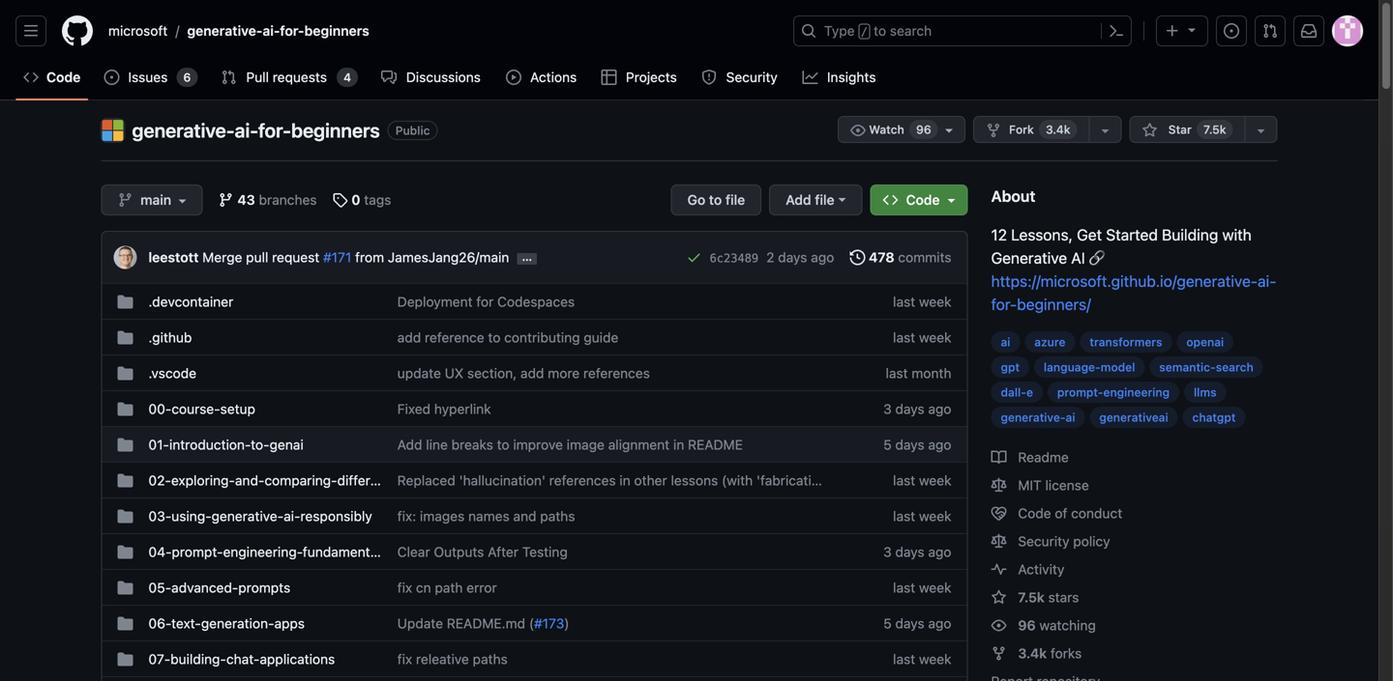 Task type: describe. For each thing, give the bounding box(es) containing it.
#173 link
[[534, 616, 564, 632]]

fix: images names and paths link
[[397, 509, 575, 525]]

comment discussion image
[[381, 70, 397, 85]]

96 watching
[[1018, 618, 1096, 634]]

owner avatar image
[[101, 119, 124, 142]]

e
[[1026, 386, 1033, 400]]

cell for 06-text-generation-apps
[[118, 614, 133, 635]]

03-
[[148, 509, 171, 525]]

last for and
[[893, 509, 915, 525]]

law image for mit license
[[991, 478, 1007, 494]]

0 tags
[[351, 192, 391, 208]]

law image for security policy
[[991, 534, 1007, 550]]

directory image for 00-course-setup
[[118, 402, 133, 417]]

1 vertical spatial 7.5k
[[1018, 590, 1045, 606]]

after
[[488, 545, 519, 561]]

lessons,
[[1011, 226, 1073, 244]]

command palette image
[[1109, 23, 1124, 39]]

12
[[991, 226, 1007, 244]]

row containing 05-advanced-prompts
[[102, 570, 967, 607]]

06-text-generation-apps link
[[148, 616, 305, 632]]

to right breaks
[[497, 437, 509, 453]]

readme.md
[[447, 616, 525, 632]]

stars
[[1048, 590, 1079, 606]]

ago for clear outputs after testing
[[928, 545, 951, 561]]

fork 3.4k
[[1009, 123, 1070, 136]]

5 for 01-introduction-to-genai
[[883, 437, 892, 453]]

language-model
[[1044, 361, 1135, 374]]

1 file from the left
[[725, 192, 745, 208]]

chatgpt
[[1192, 411, 1236, 425]]

days for add line breaks to improve image alignment in readme
[[895, 437, 924, 453]]

fix releative paths
[[397, 652, 508, 668]]

other
[[634, 473, 667, 489]]

deployment
[[397, 294, 473, 310]]

about
[[991, 187, 1035, 206]]

commits on main element
[[898, 250, 951, 266]]

5 days ago for 06-text-generation-apps
[[883, 616, 951, 632]]

directory image for 01-introduction-to-genai
[[118, 438, 133, 453]]

generative- down e
[[1001, 411, 1066, 425]]

row containing .devcontainer
[[102, 283, 967, 320]]

/ for type
[[861, 25, 868, 39]]

mit license
[[1014, 478, 1089, 494]]

cell for .github
[[118, 328, 133, 348]]

contributing
[[504, 330, 580, 346]]

cell for 04-prompt-engineering-fundamentals
[[118, 543, 133, 563]]

row containing 02-exploring-and-comparing-different-llms
[[102, 462, 967, 499]]

last week for error
[[893, 580, 951, 596]]

merge pull request link
[[202, 250, 319, 266]]

fix for fix releative paths
[[397, 652, 412, 668]]

https://microsoft.github.io/generative-
[[991, 272, 1258, 291]]

ai link
[[991, 332, 1020, 353]]

security for security policy
[[1018, 534, 1069, 550]]

3 for clear outputs after testing
[[883, 545, 892, 561]]

readme
[[1014, 450, 1069, 466]]

1 horizontal spatial llms
[[1194, 386, 1217, 400]]

discussions link
[[373, 63, 490, 92]]

pull
[[246, 250, 268, 266]]

code link
[[15, 63, 88, 92]]

security policy link
[[991, 534, 1110, 550]]

code of conduct link
[[991, 506, 1122, 522]]

6 week from the top
[[919, 652, 951, 668]]

alignment
[[608, 437, 670, 453]]

0 vertical spatial references
[[583, 366, 650, 382]]

leestott
[[148, 250, 199, 266]]

prompt-engineering
[[1057, 386, 1170, 400]]

07-building-chat-applications link
[[148, 652, 335, 668]]

with
[[1222, 226, 1252, 244]]

0 vertical spatial generative-ai-for-beginners link
[[179, 15, 377, 46]]

6
[[183, 71, 191, 84]]

merge
[[202, 250, 242, 266]]

using-
[[171, 509, 211, 525]]

actions
[[530, 69, 577, 85]]

transformers link
[[1080, 332, 1172, 353]]

1 vertical spatial 3.4k
[[1018, 646, 1047, 662]]

add this repository to a list image
[[1253, 123, 1269, 138]]

shield image
[[701, 70, 717, 85]]

projects link
[[594, 63, 686, 92]]

directory image for 07-building-chat-applications
[[118, 652, 133, 668]]

for- inside 12 lessons, get started building with generative ai 🔗 https://microsoft.github.io/generative-ai- for-beginners/
[[991, 296, 1017, 314]]

update readme.md ( link
[[397, 616, 534, 632]]

gpt
[[1001, 361, 1020, 374]]

last for in
[[893, 473, 915, 489]]

directory image for .github
[[118, 330, 133, 346]]

add line breaks to improve image alignment in readme
[[397, 437, 743, 453]]

generativeai
[[1099, 411, 1168, 425]]

pull requests
[[246, 69, 327, 85]]

see your forks of this repository image
[[1097, 123, 1113, 138]]

generative- down 6
[[132, 119, 235, 142]]

go to file link
[[671, 185, 761, 216]]

code image
[[883, 192, 898, 208]]

2 vertical spatial code
[[1018, 506, 1051, 522]]

beginners inside microsoft / generative-ai-for-beginners
[[304, 23, 369, 39]]

eye image
[[850, 123, 866, 138]]

week for and
[[919, 509, 951, 525]]

add for add line breaks to improve image alignment in readme
[[397, 437, 422, 453]]

improve
[[513, 437, 563, 453]]

discussions
[[406, 69, 481, 85]]

0 vertical spatial 7.5k
[[1203, 123, 1226, 136]]

3 days ago for fixed hyperlink
[[883, 401, 951, 417]]

directory image for 04-prompt-engineering-fundamentals
[[118, 545, 133, 561]]

fork
[[1009, 123, 1034, 136]]

introduction-
[[169, 437, 251, 453]]

week for in
[[919, 473, 951, 489]]

forks
[[1050, 646, 1082, 662]]

lessons
[[671, 473, 718, 489]]

/ for microsoft
[[175, 23, 179, 39]]

genai
[[269, 437, 303, 453]]

readme link
[[991, 450, 1069, 466]]

directory image for 02-exploring-and-comparing-different-llms
[[118, 474, 133, 489]]

apps
[[274, 616, 305, 632]]

hyperlink
[[434, 401, 491, 417]]

issue opened image
[[104, 70, 119, 85]]

generativeai link
[[1090, 407, 1178, 429]]

star image for star
[[1142, 123, 1157, 138]]

last week for in
[[893, 473, 951, 489]]

fix: images names and paths
[[397, 509, 575, 525]]

01-
[[148, 437, 169, 453]]

cell for 07-building-chat-applications
[[118, 650, 133, 670]]

cell for 01-introduction-to-genai
[[118, 435, 133, 456]]

issue opened image
[[1224, 23, 1239, 39]]

ai
[[1071, 249, 1085, 267]]

1 last week from the top
[[893, 294, 951, 310]]

7538 users starred this repository element
[[1197, 120, 1233, 139]]

3 for fixed hyperlink
[[883, 401, 892, 417]]

1 vertical spatial generative-ai-for-beginners link
[[132, 119, 380, 142]]

generative-ai
[[1001, 411, 1075, 425]]

… button
[[517, 250, 537, 265]]

and
[[513, 509, 536, 525]]

to right go
[[709, 192, 722, 208]]

03-using-generative-ai-responsibly
[[148, 509, 372, 525]]

directory image for .devcontainer
[[118, 295, 133, 310]]

fix cn path error link
[[397, 580, 497, 596]]

license
[[1045, 478, 1089, 494]]

applications
[[260, 652, 335, 668]]

row containing 04-prompt-engineering-fundamentals
[[102, 534, 967, 571]]

exploring-
[[171, 473, 235, 489]]

file inside button
[[815, 192, 834, 208]]

openai link
[[1177, 332, 1234, 353]]

05-advanced-prompts link
[[148, 580, 290, 596]]

code of conduct image
[[991, 506, 1007, 522]]

microsoft
[[108, 23, 168, 39]]

5 for 06-text-generation-apps
[[883, 616, 892, 632]]

2 days ago link
[[766, 248, 834, 268]]

1 week from the top
[[919, 294, 951, 310]]

fixed
[[397, 401, 431, 417]]

ux
[[445, 366, 464, 382]]

fix releative paths link
[[397, 652, 508, 668]]

dall-
[[1001, 386, 1026, 400]]

directory image for 06-text-generation-apps
[[118, 617, 133, 632]]

directory image for 05-advanced-prompts
[[118, 581, 133, 596]]

language-
[[1044, 361, 1101, 374]]

0 horizontal spatial search
[[890, 23, 932, 39]]

month
[[912, 366, 951, 382]]

to up section, in the bottom of the page
[[488, 330, 501, 346]]

43
[[237, 192, 255, 208]]

update readme.md ( #173 )
[[397, 616, 569, 632]]

ai- inside microsoft / generative-ai-for-beginners
[[263, 23, 280, 39]]

add for add file
[[786, 192, 811, 208]]



Task type: locate. For each thing, give the bounding box(es) containing it.
replaced 'hallucination' references in other lessons (with 'fabricati… link
[[397, 473, 822, 489]]

0 vertical spatial 5
[[883, 437, 892, 453]]

0 vertical spatial triangle down image
[[1184, 22, 1200, 37]]

1 horizontal spatial prompt-
[[1057, 386, 1103, 400]]

row containing 03-using-generative-ai-responsibly
[[102, 498, 967, 535]]

generative-
[[187, 23, 263, 39], [132, 119, 235, 142], [1001, 411, 1066, 425], [211, 509, 284, 525]]

azure
[[1034, 336, 1066, 349]]

to right type
[[874, 23, 886, 39]]

prompts
[[238, 580, 290, 596]]

0 vertical spatial 3.4k
[[1046, 123, 1070, 136]]

directory image left 07-
[[118, 652, 133, 668]]

chatgpt link
[[1183, 407, 1245, 429]]

update ux section, add more references
[[397, 366, 650, 382]]

5 days ago for 01-introduction-to-genai
[[883, 437, 951, 453]]

2 5 days ago from the top
[[883, 616, 951, 632]]

7.5k right star
[[1203, 123, 1226, 136]]

cell
[[118, 292, 133, 312], [118, 328, 133, 348], [118, 364, 133, 384], [118, 400, 133, 420], [118, 435, 133, 456], [118, 471, 133, 491], [118, 507, 133, 527], [118, 543, 133, 563], [118, 578, 133, 599], [118, 614, 133, 635], [118, 650, 133, 670]]

96 for 96
[[916, 123, 931, 136]]

0 horizontal spatial security
[[726, 69, 778, 85]]

6c23489
[[710, 252, 759, 266]]

star image for 7.5k
[[991, 591, 1007, 606]]

1 vertical spatial repo forked image
[[991, 647, 1007, 662]]

semantic-
[[1159, 361, 1216, 374]]

ai up the readme
[[1066, 411, 1075, 425]]

5 days ago down the last month
[[883, 437, 951, 453]]

) link
[[564, 616, 569, 632]]

notifications image
[[1301, 23, 1317, 39]]

0 horizontal spatial file
[[725, 192, 745, 208]]

fix left cn
[[397, 580, 412, 596]]

last week for and
[[893, 509, 951, 525]]

to
[[874, 23, 886, 39], [709, 192, 722, 208], [488, 330, 501, 346], [497, 437, 509, 453]]

directory image down @leestott 'icon'
[[118, 295, 133, 310]]

section,
[[467, 366, 517, 382]]

fix:
[[397, 509, 416, 525]]

1 horizontal spatial star image
[[1142, 123, 1157, 138]]

directory image left 00-
[[118, 402, 133, 417]]

2 vertical spatial for-
[[991, 296, 1017, 314]]

2 last week from the top
[[893, 330, 951, 346]]

0 horizontal spatial star image
[[991, 591, 1007, 606]]

cell left 00-
[[118, 400, 133, 420]]

3 row from the top
[[102, 355, 967, 392]]

generative- up pull
[[187, 23, 263, 39]]

star image
[[1142, 123, 1157, 138], [991, 591, 1007, 606]]

2 cell from the top
[[118, 328, 133, 348]]

0 vertical spatial 96
[[916, 123, 931, 136]]

watching
[[1039, 618, 1096, 634]]

1 vertical spatial for-
[[258, 119, 291, 142]]

star 7.5k
[[1165, 123, 1226, 136]]

1 3 from the top
[[883, 401, 892, 417]]

row containing 06-text-generation-apps
[[102, 606, 967, 642]]

security for security
[[726, 69, 778, 85]]

1 vertical spatial add
[[397, 437, 422, 453]]

5 week from the top
[[919, 580, 951, 596]]

01-introduction-to-genai link
[[148, 437, 303, 453]]

more
[[548, 366, 580, 382]]

add up the 2 days ago "link" in the right of the page
[[786, 192, 811, 208]]

1 horizontal spatial code
[[906, 192, 940, 208]]

10 row from the top
[[102, 606, 967, 642]]

paths
[[540, 509, 575, 525], [473, 652, 508, 668]]

llms link
[[1184, 382, 1226, 403]]

0 horizontal spatial llms
[[396, 473, 421, 489]]

7 cell from the top
[[118, 507, 133, 527]]

6 directory image from the top
[[118, 545, 133, 561]]

generative-ai-for-beginners link down pull
[[132, 119, 380, 142]]

git pull request image left notifications icon on the right
[[1262, 23, 1278, 39]]

for- up ai link
[[991, 296, 1017, 314]]

cell left .github
[[118, 328, 133, 348]]

1 3 days ago from the top
[[883, 401, 951, 417]]

1 vertical spatial directory image
[[118, 366, 133, 382]]

0 horizontal spatial add
[[397, 437, 422, 453]]

row containing .vscode
[[102, 355, 967, 392]]

1 horizontal spatial /
[[861, 25, 868, 39]]

1 5 from the top
[[883, 437, 892, 453]]

6c23489 2 days ago
[[710, 250, 834, 266]]

0 vertical spatial law image
[[991, 478, 1007, 494]]

1 horizontal spatial add
[[786, 192, 811, 208]]

play image
[[506, 70, 521, 85]]

cell left 01-
[[118, 435, 133, 456]]

add left the line
[[397, 437, 422, 453]]

6 last week from the top
[[893, 652, 951, 668]]

1 vertical spatial llms
[[396, 473, 421, 489]]

beginners down 4
[[291, 119, 380, 142]]

1 directory image from the top
[[118, 330, 133, 346]]

directory image left 01-
[[118, 438, 133, 453]]

0 horizontal spatial ai
[[1001, 336, 1010, 349]]

0 vertical spatial 3 days ago
[[883, 401, 951, 417]]

generative-ai-for-beginners link up pull requests at the top left of the page
[[179, 15, 377, 46]]

row containing 00-course-setup
[[102, 391, 967, 428]]

0 vertical spatial directory image
[[118, 295, 133, 310]]

law image up code of conduct icon
[[991, 478, 1007, 494]]

names
[[468, 509, 510, 525]]

cell for 00-course-setup
[[118, 400, 133, 420]]

#171 link
[[323, 250, 351, 266]]

cell left 04-
[[118, 543, 133, 563]]

1 horizontal spatial in
[[673, 437, 684, 453]]

microsoft link
[[101, 15, 175, 46]]

1 horizontal spatial paths
[[540, 509, 575, 525]]

01-introduction-to-genai
[[148, 437, 303, 453]]

2 row from the top
[[102, 319, 967, 356]]

4 last week from the top
[[893, 509, 951, 525]]

add file
[[786, 192, 834, 208]]

security up the activity
[[1018, 534, 1069, 550]]

week for contributing
[[919, 330, 951, 346]]

fix left releative
[[397, 652, 412, 668]]

3 days ago for clear outputs after testing
[[883, 545, 951, 561]]

code image
[[23, 70, 39, 85]]

comparing-
[[265, 473, 337, 489]]

1 horizontal spatial security
[[1018, 534, 1069, 550]]

0 vertical spatial repo forked image
[[986, 123, 1001, 138]]

fix for fix cn path error
[[397, 580, 412, 596]]

3 directory image from the top
[[118, 438, 133, 453]]

ai- inside 12 lessons, get started building with generative ai 🔗 https://microsoft.github.io/generative-ai- for-beginners/
[[1258, 272, 1276, 291]]

0 vertical spatial add
[[786, 192, 811, 208]]

search right type
[[890, 23, 932, 39]]

last week for contributing
[[893, 330, 951, 346]]

9 row from the top
[[102, 570, 967, 607]]

2 directory image from the top
[[118, 402, 133, 417]]

2 fix from the top
[[397, 652, 412, 668]]

code right code image at right
[[906, 192, 940, 208]]

transformers
[[1090, 336, 1162, 349]]

triangle down image right plus image
[[1184, 22, 1200, 37]]

/ right microsoft
[[175, 23, 179, 39]]

and-
[[235, 473, 265, 489]]

row containing 07-building-chat-applications
[[102, 641, 967, 678]]

cell for .vscode
[[118, 364, 133, 384]]

fix
[[397, 580, 412, 596], [397, 652, 412, 668]]

eye image
[[991, 619, 1007, 634]]

0 horizontal spatial in
[[619, 473, 630, 489]]

2 3 from the top
[[883, 545, 892, 561]]

3 cell from the top
[[118, 364, 133, 384]]

12 lessons, get started building with generative ai 🔗 https://microsoft.github.io/generative-ai- for-beginners/
[[991, 226, 1276, 314]]

add
[[397, 330, 421, 346], [520, 366, 544, 382]]

0 vertical spatial 3
[[883, 401, 892, 417]]

search
[[890, 23, 932, 39], [1216, 361, 1253, 374]]

directory image
[[118, 295, 133, 310], [118, 366, 133, 382], [118, 652, 133, 668]]

star image left star
[[1142, 123, 1157, 138]]

0 vertical spatial star image
[[1142, 123, 1157, 138]]

0 vertical spatial paths
[[540, 509, 575, 525]]

@leestott image
[[114, 246, 137, 269]]

last for error
[[893, 580, 915, 596]]

gpt link
[[991, 357, 1029, 378]]

0 horizontal spatial 96
[[916, 123, 931, 136]]

1 law image from the top
[[991, 478, 1007, 494]]

update
[[397, 366, 441, 382]]

3 directory image from the top
[[118, 652, 133, 668]]

directory image left 02-
[[118, 474, 133, 489]]

paths right and
[[540, 509, 575, 525]]

0 horizontal spatial triangle down image
[[944, 193, 959, 208]]

issues
[[128, 69, 168, 85]]

images
[[420, 509, 465, 525]]

git branch image
[[218, 193, 234, 208]]

/ inside type / to search
[[861, 25, 868, 39]]

references down image
[[549, 473, 616, 489]]

directory image for .vscode
[[118, 366, 133, 382]]

1 horizontal spatial file
[[815, 192, 834, 208]]

add up update
[[397, 330, 421, 346]]

generative- down and-
[[211, 509, 284, 525]]

law image down code of conduct icon
[[991, 534, 1007, 550]]

5 last week from the top
[[893, 580, 951, 596]]

law image inside mit license link
[[991, 478, 1007, 494]]

cell for 05-advanced-prompts
[[118, 578, 133, 599]]

0 horizontal spatial code
[[46, 69, 81, 85]]

reference
[[425, 330, 484, 346]]

repo forked image
[[986, 123, 1001, 138], [991, 647, 1007, 662]]

list
[[101, 15, 782, 46]]

3.4k forks
[[1018, 646, 1082, 662]]

1 vertical spatial 5
[[883, 616, 892, 632]]

1 horizontal spatial search
[[1216, 361, 1253, 374]]

git pull request image left pull
[[221, 70, 236, 85]]

for- down pull requests at the top left of the page
[[258, 119, 291, 142]]

beginners up 4
[[304, 23, 369, 39]]

2 file from the left
[[815, 192, 834, 208]]

advanced-
[[171, 580, 238, 596]]

2 3 days ago from the top
[[883, 545, 951, 561]]

0 horizontal spatial 7.5k
[[1018, 590, 1045, 606]]

security right shield icon
[[726, 69, 778, 85]]

.devcontainer link
[[148, 294, 233, 310]]

last month
[[886, 366, 951, 382]]

1 vertical spatial security
[[1018, 534, 1069, 550]]

6 row from the top
[[102, 462, 967, 499]]

directory image left 06-
[[118, 617, 133, 632]]

8 row from the top
[[102, 534, 967, 571]]

5 days ago left eye image on the bottom of the page
[[883, 616, 951, 632]]

1 horizontal spatial 96
[[1018, 618, 1036, 634]]

directory image left 03-
[[118, 509, 133, 525]]

5 cell from the top
[[118, 435, 133, 456]]

ai up gpt link
[[1001, 336, 1010, 349]]

for- inside microsoft / generative-ai-for-beginners
[[280, 23, 304, 39]]

7.5k down activity link
[[1018, 590, 1045, 606]]

478 commits
[[869, 250, 951, 266]]

repo forked image for 3.4k
[[991, 647, 1007, 662]]

1 vertical spatial paths
[[473, 652, 508, 668]]

0 horizontal spatial prompt-
[[172, 545, 223, 561]]

…
[[522, 250, 532, 263]]

9 cell from the top
[[118, 578, 133, 599]]

/ right type
[[861, 25, 868, 39]]

go
[[687, 192, 705, 208]]

days
[[778, 250, 807, 266], [895, 401, 924, 417], [895, 437, 924, 453], [895, 545, 924, 561], [895, 616, 924, 632]]

0 vertical spatial search
[[890, 23, 932, 39]]

4
[[343, 71, 351, 84]]

1 horizontal spatial git pull request image
[[1262, 23, 1278, 39]]

2
[[766, 250, 774, 266]]

generative- inside microsoft / generative-ai-for-beginners
[[187, 23, 263, 39]]

0 vertical spatial add
[[397, 330, 421, 346]]

row
[[102, 283, 967, 320], [102, 319, 967, 356], [102, 355, 967, 392], [102, 391, 967, 428], [102, 427, 967, 463], [102, 462, 967, 499], [102, 498, 967, 535], [102, 534, 967, 571], [102, 570, 967, 607], [102, 606, 967, 642], [102, 641, 967, 678], [102, 677, 967, 682]]

add reference to contributing guide
[[397, 330, 618, 346]]

8 cell from the top
[[118, 543, 133, 563]]

triangle down image
[[1184, 22, 1200, 37], [944, 193, 959, 208]]

for
[[476, 294, 494, 310]]

prompt-engineering link
[[1048, 382, 1179, 403]]

10 cell from the top
[[118, 614, 133, 635]]

cell left 02-
[[118, 471, 133, 491]]

3.4k right fork
[[1046, 123, 1070, 136]]

prompt- down language- at the right bottom
[[1057, 386, 1103, 400]]

semantic-search link
[[1150, 357, 1263, 378]]

5 row from the top
[[102, 427, 967, 463]]

cell left 07-
[[118, 650, 133, 670]]

0 vertical spatial for-
[[280, 23, 304, 39]]

07-
[[148, 652, 170, 668]]

2 week from the top
[[919, 330, 951, 346]]

1 horizontal spatial add
[[520, 366, 544, 382]]

days for clear outputs after testing
[[895, 545, 924, 561]]

cell left 05-
[[118, 578, 133, 599]]

from jamesjang26/main link
[[355, 250, 509, 266]]

2 law image from the top
[[991, 534, 1007, 550]]

cn
[[416, 580, 431, 596]]

7 directory image from the top
[[118, 581, 133, 596]]

0 vertical spatial ai
[[1001, 336, 1010, 349]]

4 cell from the top
[[118, 400, 133, 420]]

paths down readme.md
[[473, 652, 508, 668]]

1 vertical spatial star image
[[991, 591, 1007, 606]]

directory image for 03-using-generative-ai-responsibly
[[118, 509, 133, 525]]

0 vertical spatial git pull request image
[[1262, 23, 1278, 39]]

1 row from the top
[[102, 283, 967, 320]]

/ inside microsoft / generative-ai-for-beginners
[[175, 23, 179, 39]]

triangle down image right code image at right
[[944, 193, 959, 208]]

3 / 3 checks ok image
[[686, 250, 702, 266]]

1 vertical spatial law image
[[991, 534, 1007, 550]]

tags
[[364, 192, 391, 208]]

add inside row
[[397, 437, 422, 453]]

repo forked image down eye image on the bottom of the page
[[991, 647, 1007, 662]]

6 cell from the top
[[118, 471, 133, 491]]

building-
[[170, 652, 226, 668]]

1 vertical spatial 3 days ago
[[883, 545, 951, 561]]

04-prompt-engineering-fundamentals link
[[148, 545, 388, 561]]

fundamentals
[[303, 545, 388, 561]]

3.4k left "forks"
[[1018, 646, 1047, 662]]

2 horizontal spatial code
[[1018, 506, 1051, 522]]

directory image left 04-
[[118, 545, 133, 561]]

1 horizontal spatial 7.5k
[[1203, 123, 1226, 136]]

1 vertical spatial git pull request image
[[221, 70, 236, 85]]

1 vertical spatial prompt-
[[172, 545, 223, 561]]

ai- inside row
[[284, 509, 300, 525]]

cell down @leestott 'icon'
[[118, 292, 133, 312]]

1 vertical spatial 3
[[883, 545, 892, 561]]

1 vertical spatial code
[[906, 192, 940, 208]]

microsoft / generative-ai-for-beginners
[[108, 23, 369, 39]]

0 horizontal spatial /
[[175, 23, 179, 39]]

)
[[564, 616, 569, 632]]

list containing microsoft / generative-ai-for-beginners
[[101, 15, 782, 46]]

1 5 days ago from the top
[[883, 437, 951, 453]]

1 vertical spatial add
[[520, 366, 544, 382]]

/
[[175, 23, 179, 39], [861, 25, 868, 39]]

file up the 2 days ago "link" in the right of the page
[[815, 192, 834, 208]]

(
[[529, 616, 534, 632]]

0 horizontal spatial add
[[397, 330, 421, 346]]

watch
[[866, 123, 907, 136]]

cell left the .vscode
[[118, 364, 133, 384]]

in left other
[[619, 473, 630, 489]]

1 vertical spatial references
[[549, 473, 616, 489]]

different-
[[337, 473, 396, 489]]

llms up fix:
[[396, 473, 421, 489]]

0 vertical spatial beginners
[[304, 23, 369, 39]]

directory image left .github
[[118, 330, 133, 346]]

law image inside security policy link
[[991, 534, 1007, 550]]

generative-ai link
[[991, 407, 1085, 429]]

file right go
[[725, 192, 745, 208]]

11 cell from the top
[[118, 650, 133, 670]]

04-
[[148, 545, 172, 561]]

directory image left the .vscode
[[118, 366, 133, 382]]

4 row from the top
[[102, 391, 967, 428]]

law image
[[991, 478, 1007, 494], [991, 534, 1007, 550]]

week for error
[[919, 580, 951, 596]]

repo forked image left fork
[[986, 123, 1001, 138]]

repo forked image for fork
[[986, 123, 1001, 138]]

#171
[[323, 250, 351, 266]]

search up 'llms' link
[[1216, 361, 1253, 374]]

book image
[[991, 450, 1007, 466]]

1 horizontal spatial triangle down image
[[1184, 22, 1200, 37]]

ago for fixed hyperlink
[[928, 401, 951, 417]]

language-model link
[[1034, 357, 1145, 378]]

96 for 96 watching
[[1018, 618, 1036, 634]]

cell left 03-
[[118, 507, 133, 527]]

plus image
[[1165, 23, 1180, 39]]

0 vertical spatial prompt-
[[1057, 386, 1103, 400]]

beginners
[[304, 23, 369, 39], [291, 119, 380, 142]]

history image
[[850, 250, 865, 266]]

04-prompt-engineering-fundamentals clear outputs after testing
[[148, 545, 568, 561]]

git branch image
[[118, 193, 133, 208]]

0 horizontal spatial git pull request image
[[221, 70, 236, 85]]

star image down pulse icon
[[991, 591, 1007, 606]]

cell for 03-using-generative-ai-responsibly
[[118, 507, 133, 527]]

0 horizontal spatial paths
[[473, 652, 508, 668]]

1 vertical spatial in
[[619, 473, 630, 489]]

pulse image
[[991, 562, 1007, 578]]

1 directory image from the top
[[118, 295, 133, 310]]

43 branches
[[237, 192, 317, 208]]

4 directory image from the top
[[118, 474, 133, 489]]

last for contributing
[[893, 330, 915, 346]]

type / to search
[[824, 23, 932, 39]]

1 vertical spatial ai
[[1066, 411, 1075, 425]]

row containing .github
[[102, 319, 967, 356]]

add inside button
[[786, 192, 811, 208]]

references down guide
[[583, 366, 650, 382]]

table image
[[601, 70, 617, 85]]

1 vertical spatial triangle down image
[[944, 193, 959, 208]]

semantic-search
[[1159, 361, 1253, 374]]

tag image
[[332, 193, 348, 208]]

1 vertical spatial search
[[1216, 361, 1253, 374]]

1 horizontal spatial ai
[[1066, 411, 1075, 425]]

0 vertical spatial code
[[46, 69, 81, 85]]

leestott link
[[148, 250, 199, 266]]

prompt- down 'using-'
[[172, 545, 223, 561]]

grid
[[102, 283, 967, 682]]

directory image
[[118, 330, 133, 346], [118, 402, 133, 417], [118, 438, 133, 453], [118, 474, 133, 489], [118, 509, 133, 525], [118, 545, 133, 561], [118, 581, 133, 596], [118, 617, 133, 632]]

grid containing .devcontainer
[[102, 283, 967, 682]]

last for add
[[886, 366, 908, 382]]

7 row from the top
[[102, 498, 967, 535]]

12 row from the top
[[102, 677, 967, 682]]

0 vertical spatial 5 days ago
[[883, 437, 951, 453]]

1 vertical spatial fix
[[397, 652, 412, 668]]

1 fix from the top
[[397, 580, 412, 596]]

breaks
[[451, 437, 493, 453]]

git pull request image for issue opened image
[[1262, 23, 1278, 39]]

11 row from the top
[[102, 641, 967, 678]]

deployment for codespaces link
[[397, 294, 575, 310]]

0 vertical spatial in
[[673, 437, 684, 453]]

cell left 06-
[[118, 614, 133, 635]]

prompt- inside row
[[172, 545, 223, 561]]

days for fixed hyperlink
[[895, 401, 924, 417]]

96 right watch
[[916, 123, 931, 136]]

code left of
[[1018, 506, 1051, 522]]

2 5 from the top
[[883, 616, 892, 632]]

jamesjang26/main
[[388, 250, 509, 266]]

4 week from the top
[[919, 509, 951, 525]]

row containing 01-introduction-to-genai
[[102, 427, 967, 463]]

for- up pull requests at the top left of the page
[[280, 23, 304, 39]]

2 vertical spatial directory image
[[118, 652, 133, 668]]

directory image left 05-
[[118, 581, 133, 596]]

course-
[[172, 401, 220, 417]]

git pull request image
[[1262, 23, 1278, 39], [221, 70, 236, 85]]

graph image
[[802, 70, 818, 85]]

1 vertical spatial beginners
[[291, 119, 380, 142]]

code right code icon
[[46, 69, 81, 85]]

in left "readme"
[[673, 437, 684, 453]]

git pull request image for issue opened icon
[[221, 70, 236, 85]]

https://microsoft.github.io/generative-ai- for-beginners/ link
[[991, 272, 1276, 314]]

0 vertical spatial fix
[[397, 580, 412, 596]]

ago for add line breaks to improve image alignment in readme
[[928, 437, 951, 453]]

0 vertical spatial security
[[726, 69, 778, 85]]

homepage image
[[62, 15, 93, 46]]

#173
[[534, 616, 564, 632]]

1 vertical spatial 5 days ago
[[883, 616, 951, 632]]

add left more
[[520, 366, 544, 382]]

cell for .devcontainer
[[118, 292, 133, 312]]

cell for 02-exploring-and-comparing-different-llms
[[118, 471, 133, 491]]

2 directory image from the top
[[118, 366, 133, 382]]

1 vertical spatial 96
[[1018, 618, 1036, 634]]

0 vertical spatial llms
[[1194, 386, 1217, 400]]

5 directory image from the top
[[118, 509, 133, 525]]

llms down semantic-search link
[[1194, 386, 1217, 400]]

96 right eye image on the bottom of the page
[[1018, 618, 1036, 634]]

3 week from the top
[[919, 473, 951, 489]]

1 cell from the top
[[118, 292, 133, 312]]

3 last week from the top
[[893, 473, 951, 489]]

8 directory image from the top
[[118, 617, 133, 632]]



Task type: vqa. For each thing, say whether or not it's contained in the screenshot.


